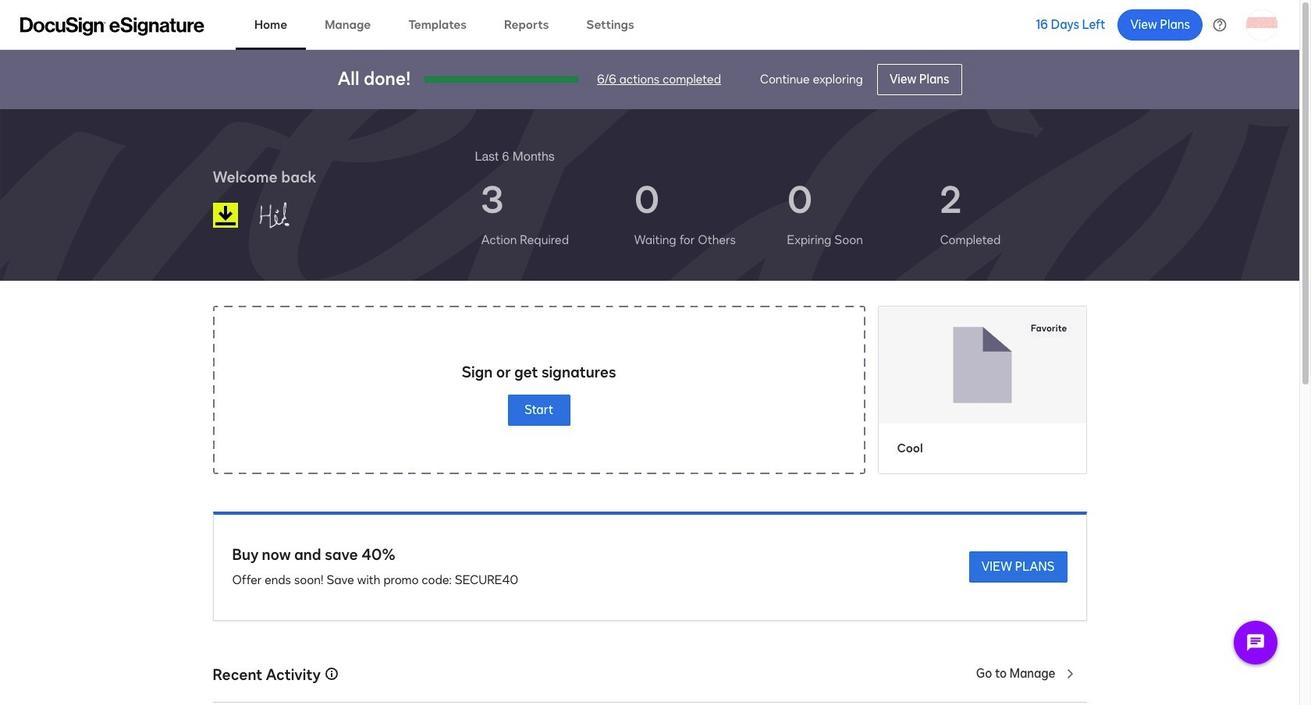 Task type: vqa. For each thing, say whether or not it's contained in the screenshot.
folder image
no



Task type: locate. For each thing, give the bounding box(es) containing it.
your uploaded profile image image
[[1246, 9, 1278, 40]]

docusignlogo image
[[213, 203, 238, 228]]

list
[[475, 165, 1087, 262]]

heading
[[475, 147, 555, 165]]



Task type: describe. For each thing, give the bounding box(es) containing it.
docusign esignature image
[[20, 17, 204, 36]]

generic name image
[[251, 195, 332, 236]]

use cool image
[[878, 307, 1086, 424]]



